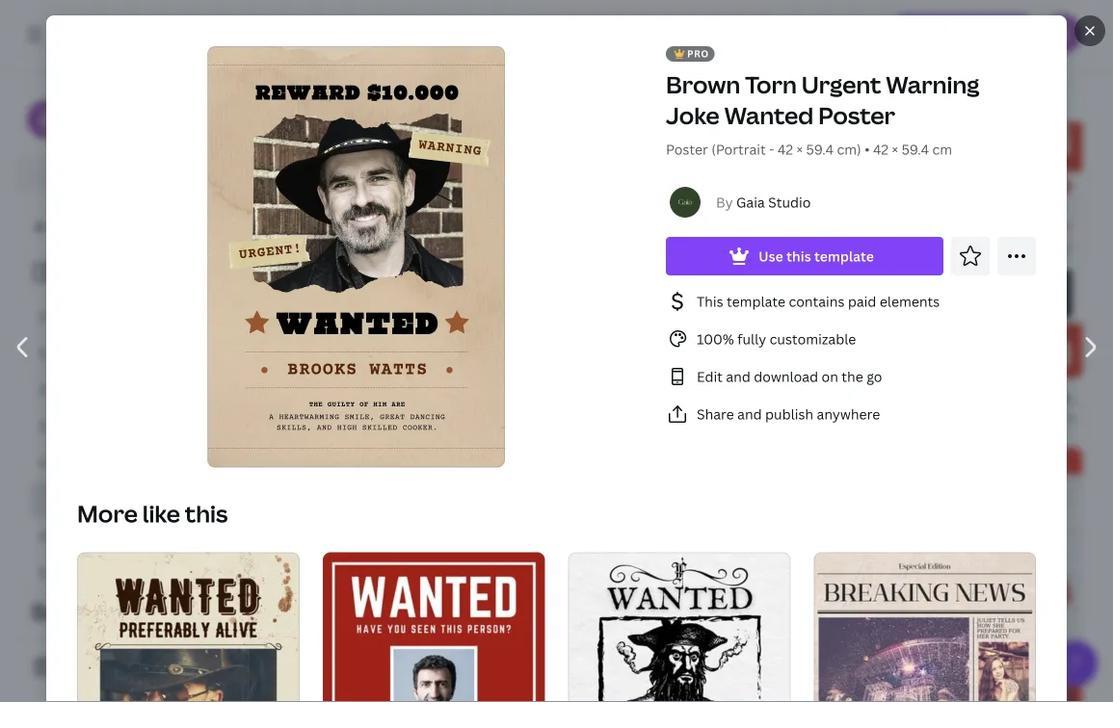 Task type: vqa. For each thing, say whether or not it's contained in the screenshot.
Warning
yes



Task type: locate. For each thing, give the bounding box(es) containing it.
create left the a
[[62, 604, 105, 622]]

59.4
[[806, 140, 834, 159], [902, 140, 929, 159]]

0 horizontal spatial photo
[[543, 388, 583, 406]]

all
[[305, 86, 322, 105]]

download
[[754, 368, 818, 386]]

42
[[778, 140, 793, 159], [873, 140, 889, 159]]

missing
[[611, 388, 660, 406], [1006, 388, 1055, 406]]

and for edit
[[726, 368, 751, 386]]

0 vertical spatial gaia
[[736, 193, 765, 212]]

0 horizontal spatial red
[[514, 388, 540, 406]]

print
[[66, 528, 97, 546]]

this right 'like'
[[185, 498, 228, 530]]

1 vertical spatial this
[[185, 498, 228, 530]]

2 creative from the left
[[1027, 409, 1074, 425]]

create
[[318, 252, 362, 271], [62, 604, 105, 622]]

studio
[[768, 193, 811, 212], [657, 409, 694, 425], [807, 409, 844, 425], [1077, 409, 1113, 425]]

1 × from the left
[[797, 140, 803, 159]]

1 horizontal spatial 42
[[873, 140, 889, 159]]

poster
[[818, 100, 895, 131], [666, 140, 708, 159], [664, 388, 706, 406], [514, 409, 551, 425], [724, 409, 761, 425], [934, 409, 970, 425]]

creative inside red photo missing dog ad p poster by canva creative studio
[[1027, 409, 1074, 425]]

0 horizontal spatial missing
[[611, 388, 660, 406]]

template up paid
[[814, 247, 874, 266]]

100% fully customizable
[[697, 330, 856, 348]]

×
[[797, 140, 803, 159], [892, 140, 898, 159]]

1 horizontal spatial 59.4
[[902, 140, 929, 159]]

template
[[814, 247, 874, 266], [727, 293, 786, 311]]

and right cards at the bottom left of the page
[[107, 564, 131, 583]]

missing up poster by canva creative studio link
[[1006, 388, 1055, 406]]

1 by from the left
[[554, 409, 567, 425]]

red up poster by canva creative studio link
[[934, 388, 960, 406]]

0 horizontal spatial ×
[[797, 140, 803, 159]]

1 creative from the left
[[608, 409, 654, 425]]

0 vertical spatial this
[[787, 247, 811, 266]]

the
[[842, 368, 863, 386]]

this
[[697, 293, 723, 311]]

1 horizontal spatial photo
[[963, 388, 1002, 406]]

torn
[[745, 69, 797, 100]]

× right • on the top of page
[[892, 140, 898, 159]]

create for create a team
[[62, 604, 105, 622]]

theme button
[[703, 76, 793, 115]]

2 red from the left
[[934, 388, 960, 406]]

more
[[77, 498, 138, 530]]

red photo missing dog ad p poster by canva creative studio
[[934, 388, 1113, 425]]

missing right pet
[[611, 388, 660, 406]]

poster by gaia studio link
[[724, 408, 873, 427]]

to
[[96, 218, 110, 237]]

0 horizontal spatial 42
[[778, 140, 793, 159]]

creative
[[608, 409, 654, 425], [1027, 409, 1074, 425]]

2 by from the left
[[763, 409, 777, 425]]

price
[[813, 86, 846, 105]]

more like this
[[77, 498, 228, 530]]

contains
[[789, 293, 845, 311]]

create inside button
[[62, 604, 105, 622]]

0 horizontal spatial template
[[727, 293, 786, 311]]

studio down -
[[768, 193, 811, 212]]

1 horizontal spatial template
[[814, 247, 874, 266]]

0 vertical spatial create
[[318, 252, 362, 271]]

home
[[113, 218, 152, 237]]

top level navigation element
[[170, 15, 488, 54]]

2 horizontal spatial by
[[973, 409, 987, 425]]

black vintage newspaper birthday party poster image
[[814, 553, 1036, 703]]

gaia down edit and download on the go
[[780, 409, 805, 425]]

photo inside red photo missing dog ad p poster by canva creative studio
[[963, 388, 1002, 406]]

color
[[900, 86, 935, 105]]

1 horizontal spatial this
[[787, 247, 811, 266]]

2 × from the left
[[892, 140, 898, 159]]

publish
[[765, 405, 814, 424]]

price button
[[801, 76, 880, 115]]

photo left pet
[[543, 388, 583, 406]]

0 vertical spatial template
[[814, 247, 874, 266]]

1 horizontal spatial ×
[[892, 140, 898, 159]]

3 by from the left
[[973, 409, 987, 425]]

2 vertical spatial and
[[107, 564, 131, 583]]

and for share
[[737, 405, 762, 424]]

red photo missing dog ad p link
[[934, 387, 1113, 408]]

trash
[[62, 659, 97, 677]]

1 vertical spatial create
[[62, 604, 105, 622]]

list containing this template contains paid elements
[[666, 290, 1036, 426]]

this
[[787, 247, 811, 266], [185, 498, 228, 530]]

1 photo from the left
[[543, 388, 583, 406]]

filters
[[325, 86, 367, 105]]

canva down red photo missing dog ad p link
[[990, 409, 1025, 425]]

template up fully
[[727, 293, 786, 311]]

1 horizontal spatial missing
[[1006, 388, 1055, 406]]

0 horizontal spatial 59.4
[[806, 140, 834, 159]]

red inside red photo pet missing poster poster by canva creative studio
[[514, 388, 540, 406]]

studio inside red photo pet missing poster poster by canva creative studio
[[657, 409, 694, 425]]

1 horizontal spatial creative
[[1027, 409, 1074, 425]]

None search field
[[534, 15, 766, 54]]

studio down on
[[807, 409, 844, 425]]

creative down pet
[[608, 409, 654, 425]]

list
[[666, 290, 1036, 426]]

1 vertical spatial gaia
[[780, 409, 805, 425]]

red left pet
[[514, 388, 540, 406]]

1 59.4 from the left
[[806, 140, 834, 159]]

cards and invitations
[[66, 564, 203, 583]]

0 horizontal spatial by
[[554, 409, 567, 425]]

canva
[[570, 409, 605, 425], [990, 409, 1025, 425]]

2 42 from the left
[[873, 140, 889, 159]]

brown retro vintage missing pet animal poster image
[[476, 448, 663, 703]]

color button
[[888, 76, 970, 115]]

2 59.4 from the left
[[902, 140, 929, 159]]

1 red from the left
[[514, 388, 540, 406]]

create blank link
[[266, 114, 453, 363]]

red inside red photo missing dog ad p poster by canva creative studio
[[934, 388, 960, 406]]

1 vertical spatial and
[[737, 405, 762, 424]]

0 horizontal spatial creative
[[608, 409, 654, 425]]

1 horizontal spatial by
[[763, 409, 777, 425]]

0 horizontal spatial gaia
[[736, 193, 765, 212]]

photo up poster by canva creative studio link
[[963, 388, 1002, 406]]

brown torn urgent warning joke wanted poster image
[[207, 45, 507, 469], [686, 114, 873, 378]]

1 horizontal spatial red
[[934, 388, 960, 406]]

42 right -
[[778, 140, 793, 159]]

gaia right by
[[736, 193, 765, 212]]

1 horizontal spatial create
[[318, 252, 362, 271]]

1 horizontal spatial gaia
[[780, 409, 805, 425]]

2 canva from the left
[[990, 409, 1025, 425]]

poster by gaia studio
[[724, 409, 844, 425]]

creative down dog
[[1027, 409, 1074, 425]]

canva down pet
[[570, 409, 605, 425]]

1 missing from the left
[[611, 388, 660, 406]]

poster by canva creative studio link
[[934, 408, 1113, 427]]

42 right • on the top of page
[[873, 140, 889, 159]]

studio down ad
[[1077, 409, 1113, 425]]

× right -
[[797, 140, 803, 159]]

1 canva from the left
[[570, 409, 605, 425]]

1 vertical spatial template
[[727, 293, 786, 311]]

studio inside red photo missing dog ad p poster by canva creative studio
[[1077, 409, 1113, 425]]

red for missing
[[934, 388, 960, 406]]

paid
[[848, 293, 877, 311]]

gaia
[[736, 193, 765, 212], [780, 409, 805, 425]]

studio left 'share'
[[657, 409, 694, 425]]

and right edit
[[726, 368, 751, 386]]

0 horizontal spatial create
[[62, 604, 105, 622]]

print-ready button
[[489, 76, 608, 115]]

theme
[[715, 86, 759, 105]]

this right use
[[787, 247, 811, 266]]

edit and download on the go
[[697, 368, 882, 386]]

0 horizontal spatial this
[[185, 498, 228, 530]]

create left blank
[[318, 252, 362, 271]]

0 vertical spatial and
[[726, 368, 751, 386]]

photo inside red photo pet missing poster poster by canva creative studio
[[543, 388, 583, 406]]

fully
[[737, 330, 766, 348]]

by inside red photo pet missing poster poster by canva creative studio
[[554, 409, 567, 425]]

59.4 left cm)
[[806, 140, 834, 159]]

by
[[554, 409, 567, 425], [763, 409, 777, 425], [973, 409, 987, 425]]

photo
[[543, 388, 583, 406], [963, 388, 1002, 406]]

2 photo from the left
[[963, 388, 1002, 406]]

share and publish anywhere
[[697, 405, 880, 424]]

elements
[[880, 293, 940, 311]]

edit
[[697, 368, 723, 386]]

and
[[726, 368, 751, 386], [737, 405, 762, 424], [107, 564, 131, 583]]

2 missing from the left
[[1006, 388, 1055, 406]]

a
[[108, 604, 116, 622]]

0 horizontal spatial canva
[[570, 409, 605, 425]]

1 42 from the left
[[778, 140, 793, 159]]

and right 'share'
[[737, 405, 762, 424]]

format
[[399, 86, 446, 105]]

59.4 left cm
[[902, 140, 929, 159]]

1 horizontal spatial canva
[[990, 409, 1025, 425]]



Task type: describe. For each thing, give the bounding box(es) containing it.
(portrait
[[712, 140, 766, 159]]

by inside red photo missing dog ad p poster by canva creative studio
[[973, 409, 987, 425]]

dog
[[1058, 388, 1084, 406]]

invitations
[[134, 564, 203, 583]]

style
[[627, 86, 661, 105]]

ad
[[1088, 388, 1106, 406]]

ready
[[536, 86, 574, 105]]

creative inside red photo pet missing poster poster by canva creative studio
[[608, 409, 654, 425]]

urgent
[[802, 69, 881, 100]]

format button
[[388, 76, 481, 115]]

brown torn urgent warning joke wanted poster poster (portrait - 42 × 59.4 cm) • 42 × 59.4 cm
[[666, 69, 980, 159]]

blank
[[365, 252, 400, 271]]

create blank
[[318, 252, 400, 271]]

on
[[822, 368, 838, 386]]

brown
[[666, 69, 740, 100]]

products
[[101, 528, 160, 546]]

create a blank lost dog poster element
[[266, 114, 453, 363]]

style button
[[616, 76, 695, 115]]

print-
[[500, 86, 536, 105]]

cm)
[[837, 140, 861, 159]]

template inside button
[[814, 247, 874, 266]]

anywhere
[[817, 405, 880, 424]]

warning
[[886, 69, 980, 100]]

red white wanted poster image
[[323, 553, 545, 703]]

•
[[865, 140, 870, 159]]

canva inside red photo pet missing poster poster by canva creative studio
[[570, 409, 605, 425]]

trash link
[[15, 649, 251, 687]]

print products link
[[58, 519, 239, 555]]

pro
[[687, 47, 709, 60]]

missing inside red photo missing dog ad p poster by canva creative studio
[[1006, 388, 1055, 406]]

black and white rustic pirate poster image
[[568, 553, 791, 703]]

red and white photographic missing pet poster image
[[896, 448, 1082, 703]]

this inside button
[[787, 247, 811, 266]]

print-ready
[[500, 86, 574, 105]]

share
[[697, 405, 734, 424]]

0 horizontal spatial brown torn urgent warning joke wanted poster image
[[207, 45, 507, 469]]

p
[[1109, 388, 1113, 406]]

customizable
[[770, 330, 856, 348]]

template inside "list"
[[727, 293, 786, 311]]

brown beige western cowboy wanted poster image
[[77, 553, 300, 703]]

gaia studio link
[[736, 193, 811, 212]]

636
[[266, 70, 291, 88]]

canva inside red photo missing dog ad p poster by canva creative studio
[[990, 409, 1025, 425]]

636 templates
[[266, 70, 360, 88]]

red photo missing dog ad poster image
[[896, 114, 1082, 378]]

templates
[[295, 70, 360, 88]]

use this template button
[[666, 237, 944, 276]]

missing inside red photo pet missing poster poster by canva creative studio
[[611, 388, 660, 406]]

poster inside red photo missing dog ad p poster by canva creative studio
[[934, 409, 970, 425]]

team
[[119, 604, 152, 622]]

back
[[62, 218, 93, 237]]

cards
[[66, 564, 103, 583]]

this template contains paid elements
[[697, 293, 940, 311]]

by gaia studio
[[716, 193, 811, 212]]

cards and invitations link
[[58, 555, 239, 592]]

-
[[769, 140, 774, 159]]

use this template
[[759, 247, 874, 266]]

use
[[759, 247, 783, 266]]

go
[[867, 368, 882, 386]]

like
[[142, 498, 180, 530]]

by
[[716, 193, 733, 212]]

create for create blank
[[318, 252, 362, 271]]

posters
[[69, 491, 118, 509]]

photo for missing
[[963, 388, 1002, 406]]

create a team
[[62, 604, 152, 622]]

1 horizontal spatial brown torn urgent warning joke wanted poster image
[[686, 114, 873, 378]]

beige simple missing cat poster image
[[686, 448, 873, 703]]

back to home link
[[15, 208, 251, 247]]

all filters
[[305, 86, 367, 105]]

pet
[[586, 388, 608, 406]]

beige torn missing girl wanted poster image
[[266, 432, 453, 696]]

and for cards
[[107, 564, 131, 583]]

joke
[[666, 100, 720, 131]]

wanted
[[724, 100, 814, 131]]

red photo pet missing poster poster by canva creative studio
[[514, 388, 706, 425]]

cm
[[933, 140, 952, 159]]

all filters button
[[266, 76, 380, 115]]

back to home
[[62, 218, 152, 237]]

red for pet
[[514, 388, 540, 406]]

photo for pet
[[543, 388, 583, 406]]

print products
[[66, 528, 160, 546]]

create a team button
[[15, 594, 251, 632]]

red photo pet missing poster image
[[476, 114, 663, 378]]

100%
[[697, 330, 734, 348]]



